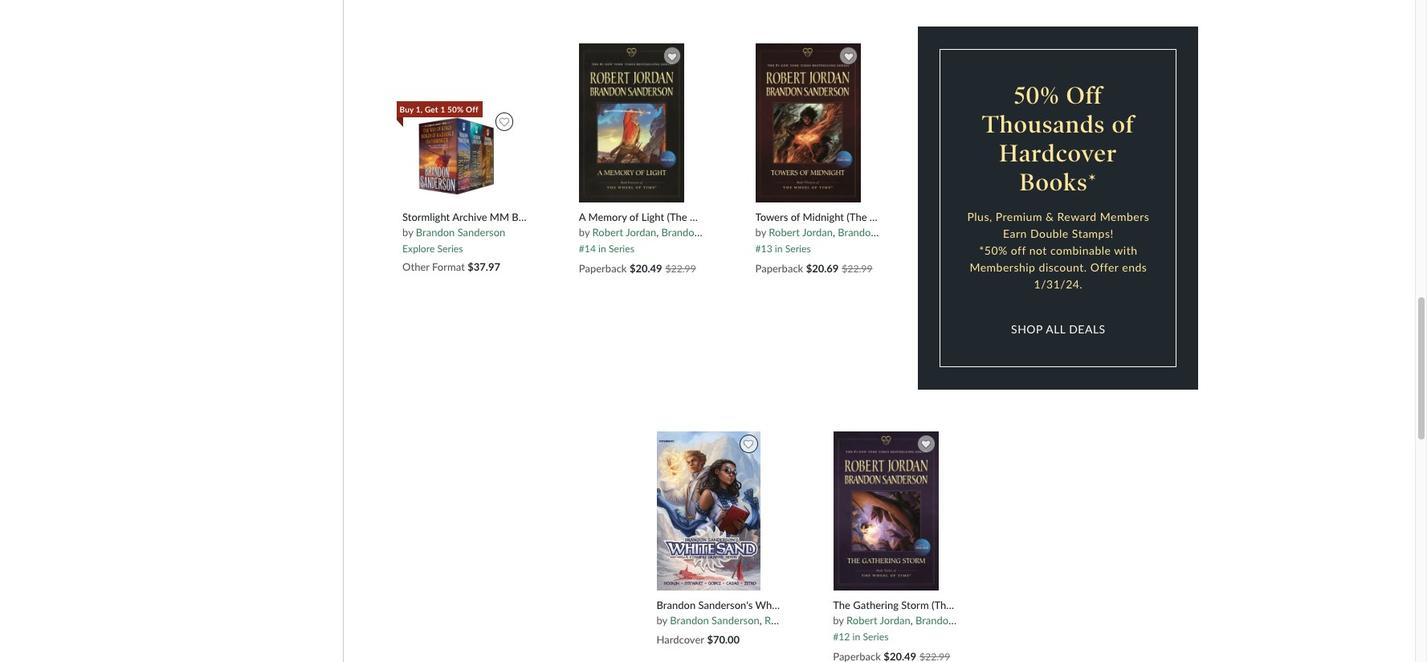 Task type: vqa. For each thing, say whether or not it's contained in the screenshot.
title: a memory of light (the wheel of time series #14), author: robert jordan image
yes



Task type: describe. For each thing, give the bounding box(es) containing it.
#14 in series link
[[579, 239, 635, 255]]

of inside a memory of light (the wheel… by robert jordan , brandon sanderson #14 in series paperback $20.49 $22.99
[[630, 211, 639, 224]]

buy 1, get 1 50% off
[[400, 105, 479, 114]]

boxed…
[[512, 211, 549, 224]]

jordan for towers
[[803, 226, 833, 239]]

by inside a memory of light (the wheel… by robert jordan , brandon sanderson #14 in series paperback $20.49 $22.99
[[579, 226, 590, 239]]

sanderson inside "the gathering storm (the wheel… by robert jordan , brandon sanderson #12 in series"
[[958, 614, 1006, 626]]

get
[[425, 105, 439, 114]]

storm
[[902, 598, 929, 611]]

shop all deals
[[1012, 323, 1106, 336]]

robert for towers of midnight (the wheel…
[[769, 226, 800, 239]]

archive
[[452, 211, 487, 224]]

combinable
[[1051, 244, 1112, 257]]

2 horizontal spatial old price was $22.99 element
[[920, 650, 951, 662]]

&
[[1046, 210, 1055, 224]]

by brandon sanderson , rik hoskin
[[657, 614, 814, 626]]

brandon sanderson link for the
[[916, 614, 1006, 626]]

towers of midnight (the wheel… link
[[756, 211, 908, 224]]

brandon inside "the gathering storm (the wheel… by robert jordan , brandon sanderson #12 in series"
[[916, 614, 955, 626]]

white
[[756, 598, 784, 611]]

hardcover $70.00
[[657, 633, 740, 646]]

, inside a memory of light (the wheel… by robert jordan , brandon sanderson #14 in series paperback $20.49 $22.99
[[657, 226, 659, 239]]

$20.69
[[806, 262, 839, 275]]

in for the
[[853, 630, 861, 643]]

not
[[1030, 244, 1048, 257]]

brandon sanderson's white sand…
[[657, 598, 817, 611]]

$22.99 inside towers of midnight (the wheel… by robert jordan , brandon sanderson #13 in series paperback $20.69 $22.99
[[842, 263, 873, 275]]

robert jordan link for of
[[769, 226, 833, 239]]

explore series link
[[403, 239, 463, 255]]

by up hardcover $70.00
[[657, 614, 668, 626]]

membership
[[970, 261, 1036, 274]]

sand…
[[787, 598, 817, 611]]

title: brandon sanderson's white sand omnibus, author: brandon sanderson image
[[657, 431, 762, 591]]

sanderson inside stormlight archive mm boxed… by brandon sanderson explore series other format $37.97
[[458, 226, 506, 239]]

earn
[[1004, 227, 1028, 241]]

, inside "the gathering storm (the wheel… by robert jordan , brandon sanderson #12 in series"
[[911, 614, 913, 626]]

wheel… inside a memory of light (the wheel… by robert jordan , brandon sanderson #14 in series paperback $20.49 $22.99
[[690, 211, 728, 224]]

series inside a memory of light (the wheel… by robert jordan , brandon sanderson #14 in series paperback $20.49 $22.99
[[609, 243, 635, 255]]

jordan for the
[[880, 614, 911, 626]]

a
[[579, 211, 586, 224]]

sanderson inside a memory of light (the wheel… by robert jordan , brandon sanderson #14 in series paperback $20.49 $22.99
[[703, 226, 751, 239]]

in inside a memory of light (the wheel… by robert jordan , brandon sanderson #14 in series paperback $20.49 $22.99
[[599, 243, 606, 255]]

hardcover inside 50% off thousands of hardcover books*
[[1000, 139, 1118, 168]]

plus,
[[968, 210, 993, 224]]

with
[[1115, 244, 1138, 257]]

50% inside 50% off thousands of hardcover books*
[[1015, 82, 1060, 110]]

a memory of light (the wheel… by robert jordan , brandon sanderson #14 in series paperback $20.49 $22.99
[[579, 211, 751, 275]]

robert jordan link for memory
[[593, 226, 657, 239]]

(the inside a memory of light (the wheel… by robert jordan , brandon sanderson #14 in series paperback $20.49 $22.99
[[667, 211, 688, 224]]

jordan inside a memory of light (the wheel… by robert jordan , brandon sanderson #14 in series paperback $20.49 $22.99
[[626, 226, 657, 239]]

members
[[1101, 210, 1150, 224]]

#12 in series link
[[833, 627, 889, 643]]

rik hoskin link
[[765, 614, 814, 626]]

brandon inside a memory of light (the wheel… by robert jordan , brandon sanderson #14 in series paperback $20.49 $22.99
[[662, 226, 701, 239]]

stormlight archive mm boxed… link
[[403, 211, 549, 224]]

by inside "the gathering storm (the wheel… by robert jordan , brandon sanderson #12 in series"
[[833, 614, 844, 626]]

$37.97
[[468, 260, 501, 273]]

old price was $22.99 element for $20.49
[[666, 263, 696, 275]]

ends
[[1123, 261, 1148, 274]]

robert inside a memory of light (the wheel… by robert jordan , brandon sanderson #14 in series paperback $20.49 $22.99
[[593, 226, 624, 239]]

format
[[432, 260, 465, 273]]

explore
[[403, 243, 435, 255]]

offer
[[1091, 261, 1119, 274]]

of inside 50% off thousands of hardcover books*
[[1112, 110, 1135, 139]]

, down gathering
[[880, 614, 884, 626]]

$22.99 inside a memory of light (the wheel… by robert jordan , brandon sanderson #14 in series paperback $20.49 $22.99
[[666, 263, 696, 275]]

in for towers
[[775, 243, 783, 255]]

all
[[1046, 323, 1066, 336]]

#14
[[579, 243, 596, 255]]

old price was $22.99 element for $22.99
[[842, 263, 873, 275]]

memory
[[589, 211, 627, 224]]

brandon sanderson link down sanderson's
[[670, 614, 760, 626]]

0 horizontal spatial hardcover
[[657, 633, 705, 646]]

stamps!
[[1073, 227, 1114, 241]]

off
[[1011, 244, 1027, 257]]

premium
[[996, 210, 1043, 224]]

title: the gathering storm (the wheel of time series #12), author: robert jordan image
[[833, 431, 940, 591]]

wheel… for the
[[955, 598, 993, 611]]

off inside 50% off thousands of hardcover books*
[[1067, 82, 1103, 110]]



Task type: locate. For each thing, give the bounding box(es) containing it.
(the
[[667, 211, 688, 224], [847, 211, 867, 224], [932, 598, 952, 611]]

1 horizontal spatial jordan
[[803, 226, 833, 239]]

the gathering storm (the wheel… by robert jordan , brandon sanderson #12 in series
[[833, 598, 1006, 643]]

brandon sanderson link down towers of midnight (the wheel… link
[[838, 226, 928, 239]]

of inside towers of midnight (the wheel… by robert jordan , brandon sanderson #13 in series paperback $20.69 $22.99
[[791, 211, 800, 224]]

0 vertical spatial hardcover
[[1000, 139, 1118, 168]]

1 horizontal spatial wheel…
[[870, 211, 908, 224]]

2 horizontal spatial (the
[[932, 598, 952, 611]]

of right thousands
[[1112, 110, 1135, 139]]

, down the gathering storm (the wheel… link
[[911, 614, 913, 626]]

1 paperback from the left
[[579, 262, 627, 275]]

light
[[642, 211, 665, 224]]

brandon inside stormlight archive mm boxed… by brandon sanderson explore series other format $37.97
[[416, 226, 455, 239]]

jordan
[[626, 226, 657, 239], [803, 226, 833, 239], [880, 614, 911, 626]]

brandon sanderson link
[[416, 226, 506, 239], [662, 226, 751, 239], [838, 226, 928, 239], [670, 614, 760, 626], [916, 614, 1006, 626]]

in inside towers of midnight (the wheel… by robert jordan , brandon sanderson #13 in series paperback $20.69 $22.99
[[775, 243, 783, 255]]

plus, premium & reward members earn double stamps! *50% off not combinable with membership discount. offer ends 1/31/24.
[[968, 210, 1150, 291]]

2 $22.99 from the left
[[842, 263, 873, 275]]

by up #13
[[756, 226, 767, 239]]

1 $22.99 from the left
[[666, 263, 696, 275]]

robert jordan link down gathering
[[847, 614, 911, 626]]

stormlight
[[403, 211, 450, 224]]

0 horizontal spatial robert
[[593, 226, 624, 239]]

sanderson down a memory of light (the wheel… link at top
[[703, 226, 751, 239]]

deals
[[1070, 323, 1106, 336]]

wheel… for towers
[[870, 211, 908, 224]]

midnight
[[803, 211, 845, 224]]

paperback
[[579, 262, 627, 275], [756, 262, 804, 275]]

by inside towers of midnight (the wheel… by robert jordan , brandon sanderson #13 in series paperback $20.69 $22.99
[[756, 226, 767, 239]]

1 horizontal spatial (the
[[847, 211, 867, 224]]

wheel… inside towers of midnight (the wheel… by robert jordan , brandon sanderson #13 in series paperback $20.69 $22.99
[[870, 211, 908, 224]]

sanderson down the gathering storm (the wheel… link
[[958, 614, 1006, 626]]

(the right midnight
[[847, 211, 867, 224]]

#13
[[756, 243, 773, 255]]

series up $20.69
[[786, 243, 811, 255]]

in
[[599, 243, 606, 255], [775, 243, 783, 255], [853, 630, 861, 643]]

paperback inside towers of midnight (the wheel… by robert jordan , brandon sanderson #13 in series paperback $20.69 $22.99
[[756, 262, 804, 275]]

wheel… right midnight
[[870, 211, 908, 224]]

robert inside towers of midnight (the wheel… by robert jordan , brandon sanderson #13 in series paperback $20.69 $22.99
[[769, 226, 800, 239]]

buy
[[400, 105, 414, 114]]

brandon sanderson's white sand… link
[[657, 598, 817, 612]]

$20.49
[[630, 262, 663, 275]]

brandon sanderson link down a memory of light (the wheel… link at top
[[662, 226, 751, 239]]

by inside stormlight archive mm boxed… by brandon sanderson explore series other format $37.97
[[403, 226, 413, 239]]

series up $20.49
[[609, 243, 635, 255]]

robert inside "the gathering storm (the wheel… by robert jordan , brandon sanderson #12 in series"
[[847, 614, 878, 626]]

the gathering storm (the wheel… link
[[833, 598, 993, 612]]

2 horizontal spatial of
[[1112, 110, 1135, 139]]

2 horizontal spatial wheel…
[[955, 598, 993, 611]]

series inside stormlight archive mm boxed… by brandon sanderson explore series other format $37.97
[[437, 243, 463, 255]]

discount.
[[1039, 261, 1088, 274]]

of
[[1112, 110, 1135, 139], [630, 211, 639, 224], [791, 211, 800, 224]]

robert jordan link for gathering
[[847, 614, 911, 626]]

2 horizontal spatial robert jordan link
[[847, 614, 911, 626]]

robert up #13 in series "link"
[[769, 226, 800, 239]]

2 paperback from the left
[[756, 262, 804, 275]]

old price was $22.99 element
[[666, 263, 696, 275], [842, 263, 873, 275], [920, 650, 951, 662]]

0 horizontal spatial paperback
[[579, 262, 627, 275]]

sanderson
[[458, 226, 506, 239], [703, 226, 751, 239], [880, 226, 928, 239], [712, 614, 760, 626], [958, 614, 1006, 626]]

0 horizontal spatial off
[[466, 105, 479, 114]]

1 horizontal spatial old price was $22.99 element
[[842, 263, 873, 275]]

$22.99
[[666, 263, 696, 275], [842, 263, 873, 275]]

50%
[[1015, 82, 1060, 110], [448, 105, 464, 114]]

hardcover up &
[[1000, 139, 1118, 168]]

robert up #14 in series link
[[593, 226, 624, 239]]

#12
[[833, 630, 850, 643]]

$22.99 right $20.69
[[842, 263, 873, 275]]

sanderson's
[[699, 598, 753, 611]]

1 horizontal spatial robert jordan link
[[769, 226, 833, 239]]

,
[[657, 226, 659, 239], [833, 226, 836, 239], [760, 614, 762, 626], [880, 614, 884, 626], [911, 614, 913, 626]]

robert for the gathering storm (the wheel…
[[847, 614, 878, 626]]

brandon sanderson link down storm
[[916, 614, 1006, 626]]

0 horizontal spatial of
[[630, 211, 639, 224]]

old price was $22.99 element right $20.49
[[666, 263, 696, 275]]

wheel… inside "the gathering storm (the wheel… by robert jordan , brandon sanderson #12 in series"
[[955, 598, 993, 611]]

towers of midnight (the wheel… by robert jordan , brandon sanderson #13 in series paperback $20.69 $22.99
[[756, 211, 928, 275]]

(the for the
[[932, 598, 952, 611]]

robert jordan link up #13 in series "link"
[[769, 226, 833, 239]]

1/31/24.
[[1035, 278, 1083, 291]]

brandon inside towers of midnight (the wheel… by robert jordan , brandon sanderson #13 in series paperback $20.69 $22.99
[[838, 226, 877, 239]]

1 horizontal spatial robert
[[769, 226, 800, 239]]

0 horizontal spatial old price was $22.99 element
[[666, 263, 696, 275]]

shop
[[1012, 323, 1043, 336]]

paperback down #13 in series "link"
[[756, 262, 804, 275]]

series up format
[[437, 243, 463, 255]]

(the right light
[[667, 211, 688, 224]]

1
[[441, 105, 445, 114]]

sanderson down brandon sanderson's white sand… link
[[712, 614, 760, 626]]

, left rik
[[760, 614, 762, 626]]

other
[[403, 260, 430, 273]]

series
[[437, 243, 463, 255], [609, 243, 635, 255], [786, 243, 811, 255], [863, 630, 889, 643]]

by down the
[[833, 614, 844, 626]]

title: a memory of light (the wheel of time series #14), author: robert jordan image
[[579, 43, 686, 204]]

jordan inside towers of midnight (the wheel… by robert jordan , brandon sanderson #13 in series paperback $20.69 $22.99
[[803, 226, 833, 239]]

wheel… right storm
[[955, 598, 993, 611]]

off
[[1067, 82, 1103, 110], [466, 105, 479, 114]]

towers
[[756, 211, 789, 224]]

double
[[1031, 227, 1069, 241]]

1 horizontal spatial paperback
[[756, 262, 804, 275]]

stormlight archive mm boxed… by brandon sanderson explore series other format $37.97
[[403, 211, 549, 273]]

brandon
[[416, 226, 455, 239], [662, 226, 701, 239], [838, 226, 877, 239], [657, 598, 696, 611], [670, 614, 709, 626], [916, 614, 955, 626]]

jordan down the gathering storm (the wheel… link
[[880, 614, 911, 626]]

0 horizontal spatial jordan
[[626, 226, 657, 239]]

1,
[[416, 105, 423, 114]]

hardcover
[[1000, 139, 1118, 168], [657, 633, 705, 646]]

2 horizontal spatial in
[[853, 630, 861, 643]]

by up explore
[[403, 226, 413, 239]]

robert jordan link down memory
[[593, 226, 657, 239]]

of right towers
[[791, 211, 800, 224]]

series inside towers of midnight (the wheel… by robert jordan , brandon sanderson #13 in series paperback $20.69 $22.99
[[786, 243, 811, 255]]

sanderson down towers of midnight (the wheel… link
[[880, 226, 928, 239]]

1 horizontal spatial of
[[791, 211, 800, 224]]

sanderson down stormlight archive mm boxed… link at left
[[458, 226, 506, 239]]

2 horizontal spatial robert
[[847, 614, 878, 626]]

in right #14
[[599, 243, 606, 255]]

1 horizontal spatial hardcover
[[1000, 139, 1118, 168]]

, down a memory of light (the wheel… link at top
[[657, 226, 659, 239]]

title: stormlight archive mm boxed set i, books 1-3: the way of kings, words of radiance, oathbringer, author: brandon sanderson image
[[402, 111, 518, 204]]

reward
[[1058, 210, 1097, 224]]

, down towers of midnight (the wheel… link
[[833, 226, 836, 239]]

hoskin
[[782, 614, 814, 626]]

(the right storm
[[932, 598, 952, 611]]

in inside "the gathering storm (the wheel… by robert jordan , brandon sanderson #12 in series"
[[853, 630, 861, 643]]

(the inside "the gathering storm (the wheel… by robert jordan , brandon sanderson #12 in series"
[[932, 598, 952, 611]]

50% off thousands of hardcover books*
[[983, 82, 1135, 197]]

old price was $22.99 element right $20.69
[[842, 263, 873, 275]]

paperback down #14 in series link
[[579, 262, 627, 275]]

1 horizontal spatial off
[[1067, 82, 1103, 110]]

brandon sanderson link down archive
[[416, 226, 506, 239]]

0 horizontal spatial 50%
[[448, 105, 464, 114]]

0 horizontal spatial $22.99
[[666, 263, 696, 275]]

1 vertical spatial hardcover
[[657, 633, 705, 646]]

1 horizontal spatial in
[[775, 243, 783, 255]]

0 horizontal spatial in
[[599, 243, 606, 255]]

the
[[833, 598, 851, 611]]

series inside "the gathering storm (the wheel… by robert jordan , brandon sanderson #12 in series"
[[863, 630, 889, 643]]

0 horizontal spatial wheel…
[[690, 211, 728, 224]]

shop all deals link
[[1012, 323, 1106, 336]]

books*
[[1020, 168, 1098, 197]]

$70.00
[[707, 633, 740, 646]]

by
[[403, 226, 413, 239], [579, 226, 590, 239], [756, 226, 767, 239], [657, 614, 668, 626], [833, 614, 844, 626]]

title: towers of midnight (the wheel of time series #13), author: robert jordan image
[[755, 43, 862, 204]]

paperback inside a memory of light (the wheel… by robert jordan , brandon sanderson #14 in series paperback $20.49 $22.99
[[579, 262, 627, 275]]

sanderson inside towers of midnight (the wheel… by robert jordan , brandon sanderson #13 in series paperback $20.69 $22.99
[[880, 226, 928, 239]]

wheel…
[[690, 211, 728, 224], [870, 211, 908, 224], [955, 598, 993, 611]]

0 horizontal spatial (the
[[667, 211, 688, 224]]

hardcover left $70.00
[[657, 633, 705, 646]]

by down 'a'
[[579, 226, 590, 239]]

gathering
[[854, 598, 899, 611]]

a memory of light (the wheel… link
[[579, 211, 728, 224]]

jordan down light
[[626, 226, 657, 239]]

brandon sanderson link for a
[[662, 226, 751, 239]]

robert up #12 in series link
[[847, 614, 878, 626]]

jordan down midnight
[[803, 226, 833, 239]]

robert jordan link
[[593, 226, 657, 239], [769, 226, 833, 239], [847, 614, 911, 626]]

jordan inside "the gathering storm (the wheel… by robert jordan , brandon sanderson #12 in series"
[[880, 614, 911, 626]]

old price was $22.99 element down "the gathering storm (the wheel… by robert jordan , brandon sanderson #12 in series"
[[920, 650, 951, 662]]

in right #12 at right
[[853, 630, 861, 643]]

series down gathering
[[863, 630, 889, 643]]

robert
[[593, 226, 624, 239], [769, 226, 800, 239], [847, 614, 878, 626]]

rik
[[765, 614, 779, 626]]

(the inside towers of midnight (the wheel… by robert jordan , brandon sanderson #13 in series paperback $20.69 $22.99
[[847, 211, 867, 224]]

1 horizontal spatial 50%
[[1015, 82, 1060, 110]]

(the for towers
[[847, 211, 867, 224]]

, inside towers of midnight (the wheel… by robert jordan , brandon sanderson #13 in series paperback $20.69 $22.99
[[833, 226, 836, 239]]

*50%
[[980, 244, 1008, 257]]

thousands
[[983, 110, 1106, 139]]

$22.99 right $20.49
[[666, 263, 696, 275]]

wheel… right light
[[690, 211, 728, 224]]

#13 in series link
[[756, 239, 811, 255]]

1 horizontal spatial $22.99
[[842, 263, 873, 275]]

in right #13
[[775, 243, 783, 255]]

brandon sanderson link for towers
[[838, 226, 928, 239]]

of left light
[[630, 211, 639, 224]]

mm
[[490, 211, 509, 224]]

2 horizontal spatial jordan
[[880, 614, 911, 626]]

0 horizontal spatial robert jordan link
[[593, 226, 657, 239]]



